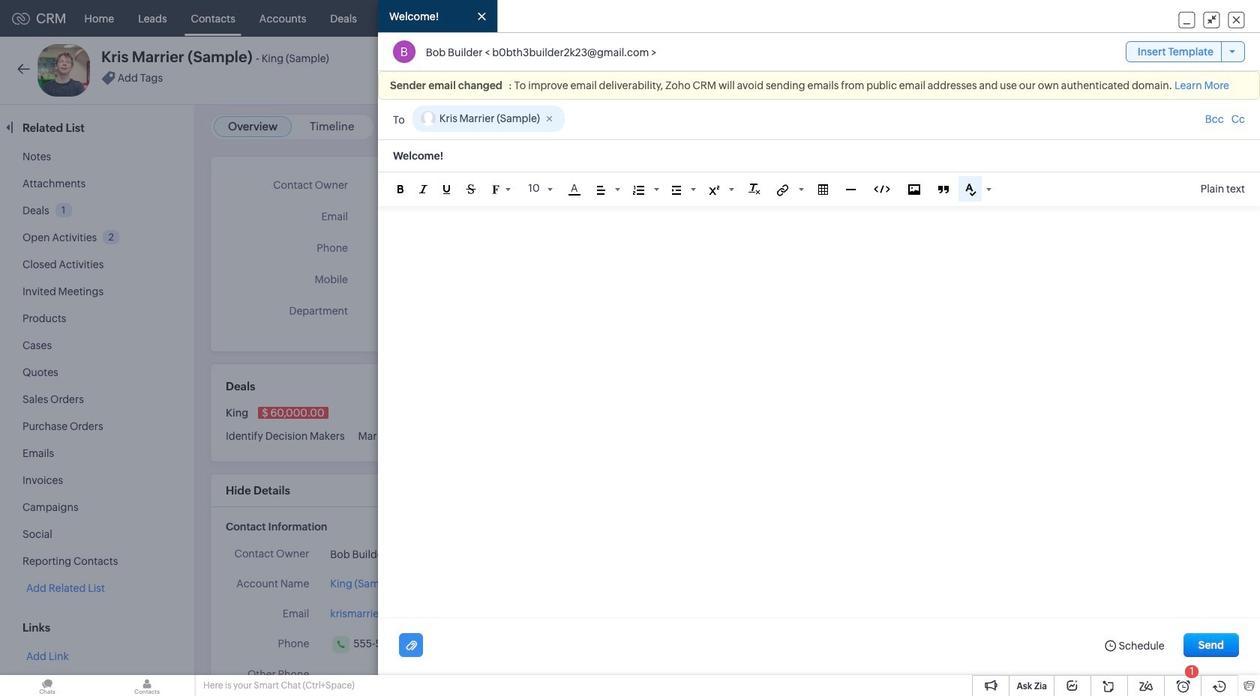 Task type: describe. For each thing, give the bounding box(es) containing it.
list image
[[633, 186, 644, 195]]

create menu element
[[996, 0, 1033, 36]]

links image
[[777, 184, 789, 196]]

alignment image
[[597, 186, 605, 195]]

search image
[[1042, 12, 1055, 25]]

create menu image
[[1005, 9, 1024, 27]]



Task type: vqa. For each thing, say whether or not it's contained in the screenshot.
Calendar icon
no



Task type: locate. For each thing, give the bounding box(es) containing it.
contacts image
[[100, 676, 194, 697]]

logo image
[[12, 12, 30, 24]]

profile image
[[1193, 6, 1217, 30]]

indent image
[[672, 186, 681, 195]]

spell check image
[[965, 184, 976, 197]]

chats image
[[0, 676, 95, 697]]

script image
[[708, 186, 719, 195]]

Subject text field
[[378, 141, 1260, 172]]

profile element
[[1184, 0, 1226, 36]]

search element
[[1033, 0, 1064, 37]]



